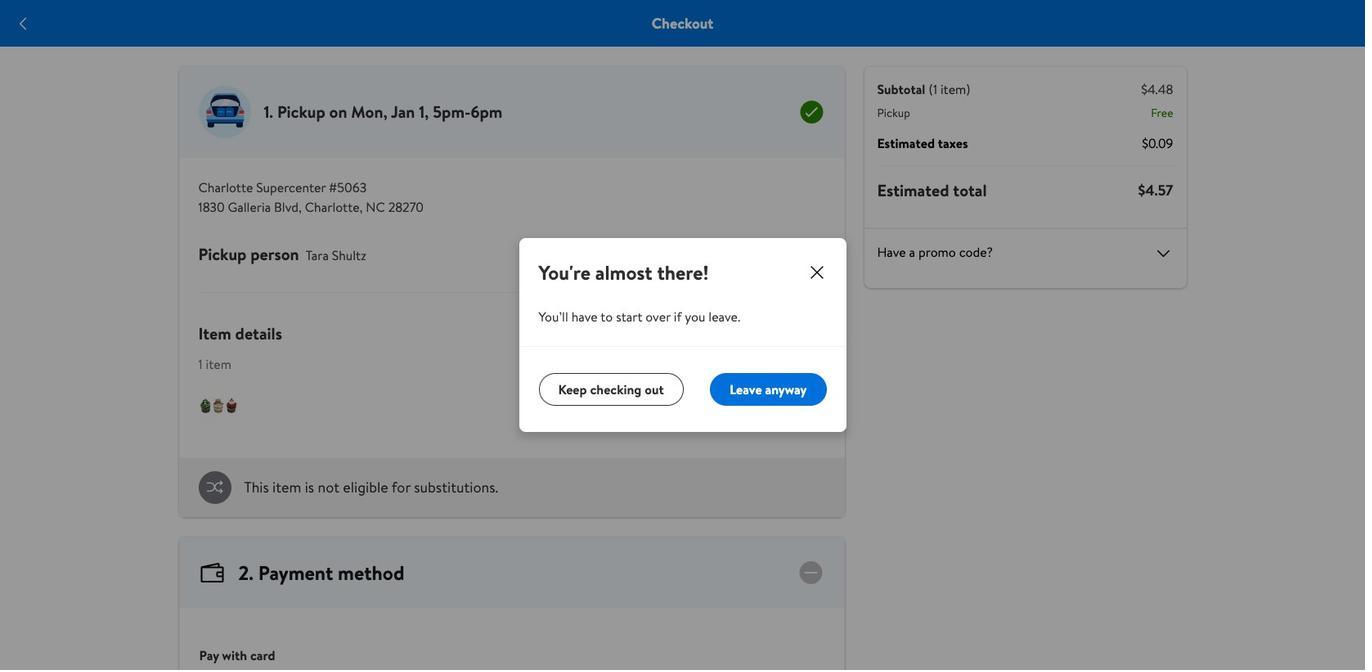 Task type: locate. For each thing, give the bounding box(es) containing it.
pickup person tara shultz
[[198, 243, 366, 265]]

estimated
[[878, 134, 935, 152], [878, 179, 950, 201]]

code?
[[960, 243, 993, 261]]

estimated total
[[878, 179, 987, 201]]

0 horizontal spatial item
[[206, 355, 232, 373]]

estimated for estimated taxes
[[878, 134, 935, 152]]

estimated down the "estimated taxes"
[[878, 179, 950, 201]]

a
[[910, 243, 916, 261]]

estimated taxes
[[878, 134, 969, 152]]

store pickup image
[[198, 86, 251, 138]]

mon,
[[351, 101, 388, 123]]

estimated left taxes in the top right of the page
[[878, 134, 935, 152]]

pickup right "1."
[[277, 101, 326, 123]]

subtotal (1 item)
[[878, 80, 971, 98]]

1 item
[[198, 355, 232, 373]]

blvd,
[[274, 198, 302, 216]]

close dialog image
[[807, 263, 827, 282]]

1. pickup on mon, jan 1, 5pm-6pm
[[264, 101, 503, 123]]

1 horizontal spatial pickup
[[277, 101, 326, 123]]

there!
[[658, 259, 709, 286]]

pickup for pickup person tara shultz
[[198, 243, 247, 265]]

leave anyway
[[730, 380, 807, 398]]

item right 1
[[206, 355, 232, 373]]

$4.57
[[1139, 180, 1174, 201]]

on
[[329, 101, 347, 123]]

1 vertical spatial estimated
[[878, 179, 950, 201]]

$0.09
[[1143, 134, 1174, 152]]

1,
[[419, 101, 429, 123]]

item left is
[[273, 477, 302, 498]]

galleria
[[228, 198, 271, 216]]

pickup down 1830
[[198, 243, 247, 265]]

anyway
[[766, 380, 807, 398]]

have
[[572, 308, 598, 326]]

you'll have to start over if you leave.
[[539, 308, 741, 326]]

item)
[[941, 80, 971, 98]]

pickup
[[277, 101, 326, 123], [878, 105, 911, 121], [198, 243, 247, 265]]

item
[[206, 355, 232, 373], [273, 477, 302, 498]]

payment
[[258, 559, 333, 587]]

you're
[[539, 259, 591, 286]]

pickup down subtotal
[[878, 105, 911, 121]]

keep checking out
[[559, 380, 664, 398]]

keep
[[559, 380, 587, 398]]

tara
[[306, 246, 329, 264]]

shultz
[[332, 246, 366, 264]]

2 horizontal spatial pickup
[[878, 105, 911, 121]]

item for 1
[[206, 355, 232, 373]]

free
[[1152, 105, 1174, 121]]

almost
[[596, 259, 653, 286]]

charlotte
[[198, 178, 253, 196]]

this
[[244, 477, 269, 498]]

$4.48
[[1142, 80, 1174, 98]]

28270
[[388, 198, 424, 216]]

supercenter
[[256, 178, 326, 196]]

0 vertical spatial item
[[206, 355, 232, 373]]

1 estimated from the top
[[878, 134, 935, 152]]

substitutions.
[[414, 477, 498, 498]]

5pm-
[[433, 101, 471, 123]]

nc
[[366, 198, 385, 216]]

leave anyway button
[[711, 373, 827, 406]]

leave.
[[709, 308, 741, 326]]

have a promo code?
[[878, 243, 993, 261]]

checking
[[590, 380, 642, 398]]

item for this
[[273, 477, 302, 498]]

card
[[250, 647, 275, 665]]

1 vertical spatial item
[[273, 477, 302, 498]]

(1
[[929, 80, 938, 98]]

2023 christmas cupcakes image
[[198, 386, 238, 426]]

1 horizontal spatial item
[[273, 477, 302, 498]]

pay with card
[[199, 647, 275, 665]]

0 horizontal spatial pickup
[[198, 243, 247, 265]]

have
[[878, 243, 907, 261]]

back image
[[13, 14, 33, 33]]

0 vertical spatial estimated
[[878, 134, 935, 152]]

with
[[222, 647, 247, 665]]

2 estimated from the top
[[878, 179, 950, 201]]



Task type: vqa. For each thing, say whether or not it's contained in the screenshot.
Round inside Boardwalk Hi-Impact Round Plastic Plate, 3-Compartment, 10" dia, White, 500/Carton
no



Task type: describe. For each thing, give the bounding box(es) containing it.
you're almost there!
[[539, 259, 709, 286]]

checkout
[[652, 13, 714, 34]]

taxes
[[939, 134, 969, 152]]

item details
[[198, 322, 282, 345]]

pay
[[199, 647, 219, 665]]

item
[[198, 322, 231, 345]]

6pm
[[471, 101, 503, 123]]

details
[[235, 322, 282, 345]]

charlotte supercenter #5063 1830 galleria blvd, charlotte, nc 28270
[[198, 178, 424, 216]]

this item is not eligible for substitutions.
[[244, 477, 498, 498]]

1
[[198, 355, 203, 373]]

2. payment method
[[239, 559, 405, 587]]

leave
[[730, 380, 762, 398]]

you
[[685, 308, 706, 326]]

#5063
[[329, 178, 367, 196]]

to
[[601, 308, 613, 326]]

jan
[[391, 101, 415, 123]]

start
[[616, 308, 643, 326]]

if
[[674, 308, 682, 326]]

you'll
[[539, 308, 569, 326]]

1.
[[264, 101, 273, 123]]

subtotal
[[878, 80, 926, 98]]

person
[[251, 243, 299, 265]]

out
[[645, 380, 664, 398]]

keep checking out button
[[539, 373, 684, 406]]

promo
[[919, 243, 957, 261]]

1830
[[198, 198, 225, 216]]

pickup for pickup
[[878, 105, 911, 121]]

estimated for estimated total
[[878, 179, 950, 201]]

charlotte,
[[305, 198, 363, 216]]

total
[[954, 179, 987, 201]]

not
[[318, 477, 340, 498]]

eligible
[[343, 477, 389, 498]]

over
[[646, 308, 671, 326]]

is
[[305, 477, 314, 498]]

method
[[338, 559, 405, 587]]

you're almost there! dialog
[[519, 238, 847, 432]]

2.
[[239, 559, 254, 587]]

for
[[392, 477, 411, 498]]



